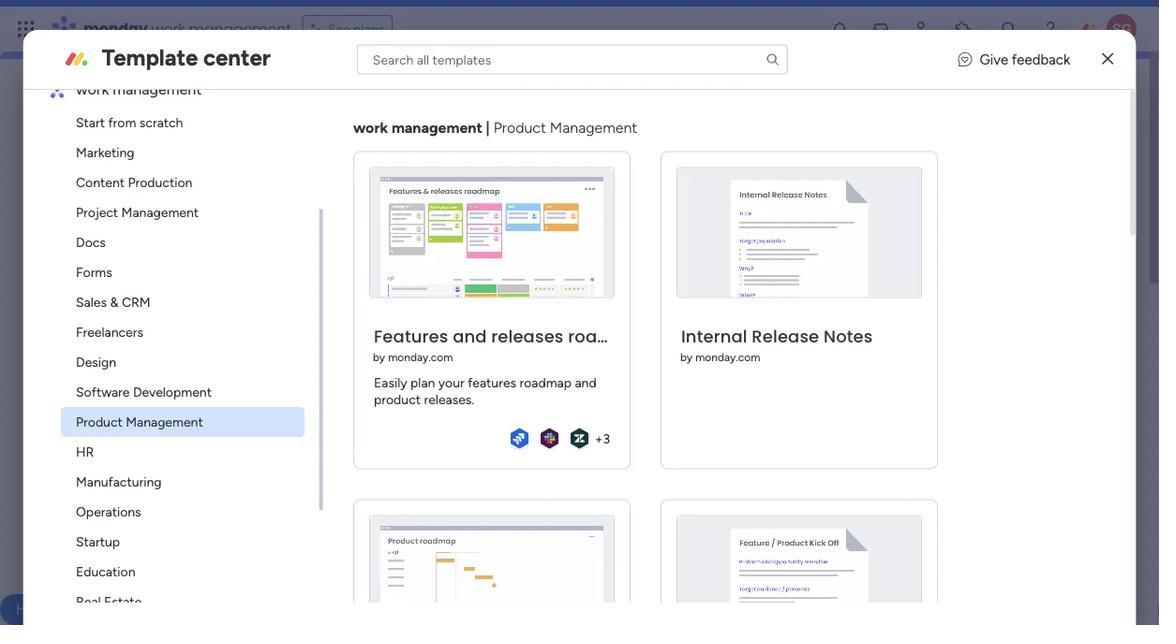 Task type: locate. For each thing, give the bounding box(es) containing it.
give feedback link
[[958, 49, 1070, 70]]

by
[[373, 351, 385, 364], [680, 351, 692, 364]]

1 horizontal spatial by
[[680, 351, 692, 364]]

0 horizontal spatial by
[[373, 351, 385, 364]]

your right of
[[307, 291, 334, 307]]

templates
[[304, 374, 363, 390]]

features
[[374, 325, 448, 349]]

explore
[[145, 374, 189, 390]]

invite members image
[[913, 20, 931, 38]]

your
[[307, 291, 334, 307], [438, 375, 464, 391]]

to
[[235, 105, 249, 123], [615, 291, 627, 307], [563, 311, 575, 327]]

from
[[489, 291, 519, 307]]

1 horizontal spatial your
[[438, 375, 464, 391]]

2 by from the left
[[680, 351, 692, 364]]

work management product
[[182, 241, 387, 261]]

give feedback
[[980, 51, 1070, 68]]

1 vertical spatial monday
[[336, 311, 383, 327]]

1 vertical spatial to
[[615, 291, 627, 307]]

0 horizontal spatial monday
[[83, 18, 148, 39]]

0 vertical spatial to
[[235, 105, 249, 123]]

None search field
[[357, 45, 788, 74]]

design
[[76, 355, 116, 371]]

your up releases.
[[438, 375, 464, 391]]

product
[[327, 241, 387, 261], [374, 392, 420, 408]]

work inside welcome to work management
[[168, 119, 235, 155]]

roadmap down releases on the left of the page
[[519, 375, 571, 391]]

work inside list box
[[76, 80, 109, 98]]

smarter,
[[217, 330, 265, 346]]

+
[[594, 431, 603, 447]]

to right the welcome
[[235, 105, 249, 123]]

explore work management templates
[[145, 374, 363, 390]]

unified
[[407, 291, 448, 307]]

1 vertical spatial roadmap
[[519, 375, 571, 391]]

0 vertical spatial roadmap
[[568, 325, 649, 349]]

roadmap
[[568, 325, 649, 349], [519, 375, 571, 391]]

see
[[328, 21, 350, 37]]

work management list box
[[31, 63, 323, 626]]

management
[[189, 18, 291, 39], [113, 80, 202, 98], [242, 119, 420, 155], [391, 119, 482, 137], [223, 241, 323, 261], [418, 311, 495, 327], [224, 374, 301, 390], [376, 478, 475, 498]]

monday
[[83, 18, 148, 39], [336, 311, 383, 327]]

and up +
[[575, 375, 596, 391]]

operations
[[76, 505, 141, 521]]

you
[[538, 311, 560, 327]]

Search all templates search field
[[357, 45, 788, 74]]

monday up 'template'
[[83, 18, 148, 39]]

0 horizontal spatial product
[[76, 415, 122, 431]]

achieve
[[293, 330, 338, 346]]

2 horizontal spatial to
[[615, 291, 627, 307]]

project management
[[76, 205, 198, 221]]

feedback
[[1012, 51, 1070, 68]]

easily
[[374, 375, 407, 391]]

and down place.
[[452, 325, 487, 349]]

monday work management
[[83, 18, 291, 39]]

&
[[110, 295, 118, 311]]

project
[[76, 205, 118, 221]]

product up in
[[327, 241, 387, 261]]

0 horizontal spatial to
[[235, 105, 249, 123]]

marketing
[[76, 145, 134, 161]]

monday.com
[[388, 351, 453, 364], [695, 351, 760, 364]]

your inside manage and run all aspects of your work in one unified place. from everyday tasks, to advanced projects, and processes, monday work management allows you to connect the dots, work smarter, and achieve shared goals.
[[307, 291, 334, 307]]

1 vertical spatial product
[[76, 415, 122, 431]]

work management templates element
[[42, 108, 319, 626]]

monday.com down internal
[[695, 351, 760, 364]]

getting
[[178, 478, 236, 498]]

roadmap inside features and releases roadmap by monday.com
[[568, 325, 649, 349]]

manufacturing
[[76, 475, 161, 491]]

sales
[[76, 295, 107, 311]]

forms
[[76, 265, 112, 281]]

development
[[133, 385, 211, 401]]

0 horizontal spatial monday.com
[[388, 351, 453, 364]]

to right you
[[563, 311, 575, 327]]

content production
[[76, 175, 192, 191]]

processes,
[[270, 311, 332, 327]]

1 horizontal spatial monday.com
[[695, 351, 760, 364]]

1 by from the left
[[373, 351, 385, 364]]

monday.com inside internal release notes by monday.com
[[695, 351, 760, 364]]

product
[[493, 119, 546, 137], [76, 415, 122, 431]]

with
[[298, 478, 331, 498]]

monday.com down the features
[[388, 351, 453, 364]]

1 horizontal spatial to
[[563, 311, 575, 327]]

hr
[[76, 445, 94, 461]]

management inside button
[[224, 374, 301, 390]]

product down easily
[[374, 392, 420, 408]]

monday up shared
[[336, 311, 383, 327]]

work inside dropdown button
[[335, 478, 372, 498]]

1 vertical spatial product
[[374, 392, 420, 408]]

1 vertical spatial your
[[438, 375, 464, 391]]

and
[[180, 291, 201, 307], [245, 311, 267, 327], [452, 325, 487, 349], [268, 330, 290, 346], [575, 375, 596, 391]]

management
[[550, 119, 637, 137], [121, 205, 198, 221], [126, 415, 203, 431]]

help image
[[1041, 20, 1060, 38]]

welcome to work management
[[168, 105, 420, 155]]

1 vertical spatial management
[[121, 205, 198, 221]]

content
[[76, 175, 124, 191]]

0 horizontal spatial your
[[307, 291, 334, 307]]

management inside dropdown button
[[376, 478, 475, 498]]

management down production
[[121, 205, 198, 221]]

0 vertical spatial monday
[[83, 18, 148, 39]]

work
[[151, 18, 185, 39], [76, 80, 109, 98], [168, 119, 235, 155], [353, 119, 388, 137], [182, 241, 219, 261], [337, 291, 365, 307], [386, 311, 415, 327], [185, 330, 214, 346], [192, 374, 220, 390], [335, 478, 372, 498]]

plan
[[410, 375, 435, 391]]

roadmap down tasks,
[[568, 325, 649, 349]]

start
[[76, 115, 105, 131]]

1 horizontal spatial monday
[[336, 311, 383, 327]]

release
[[752, 325, 819, 349]]

1 horizontal spatial product
[[493, 119, 546, 137]]

software
[[76, 385, 130, 401]]

startup
[[76, 535, 120, 551]]

monday.com inside features and releases roadmap by monday.com
[[388, 351, 453, 364]]

apps image
[[954, 20, 973, 38]]

sales & crm
[[76, 295, 150, 311]]

to right tasks,
[[615, 291, 627, 307]]

tasks,
[[578, 291, 612, 307]]

product inside work management templates element
[[76, 415, 122, 431]]

center
[[203, 44, 271, 71]]

work management | product management
[[353, 119, 637, 137]]

by down shared
[[373, 351, 385, 364]]

and down the aspects
[[245, 311, 267, 327]]

by inside features and releases roadmap by monday.com
[[373, 351, 385, 364]]

2 vertical spatial management
[[126, 415, 203, 431]]

by down internal
[[680, 351, 692, 364]]

started
[[240, 478, 294, 498]]

3
[[603, 431, 610, 447]]

product right |
[[493, 119, 546, 137]]

management down search all templates search box
[[550, 119, 637, 137]]

2 monday.com from the left
[[695, 351, 760, 364]]

releases
[[491, 325, 563, 349]]

product down software
[[76, 415, 122, 431]]

everyday
[[522, 291, 575, 307]]

0 vertical spatial your
[[307, 291, 334, 307]]

management inside manage and run all aspects of your work in one unified place. from everyday tasks, to advanced projects, and processes, monday work management allows you to connect the dots, work smarter, and achieve shared goals.
[[418, 311, 495, 327]]

docs
[[76, 235, 105, 251]]

1 monday.com from the left
[[388, 351, 453, 364]]

2 vertical spatial to
[[563, 311, 575, 327]]

management down development
[[126, 415, 203, 431]]

search image
[[765, 52, 780, 67]]

welcome
[[168, 105, 231, 123]]



Task type: vqa. For each thing, say whether or not it's contained in the screenshot.
releases
yes



Task type: describe. For each thing, give the bounding box(es) containing it.
select product image
[[17, 20, 36, 38]]

connect
[[579, 311, 627, 327]]

management for product management
[[126, 415, 203, 431]]

0 vertical spatial product
[[327, 241, 387, 261]]

allows
[[498, 311, 535, 327]]

work inside button
[[192, 374, 220, 390]]

features and releases roadmap by monday.com
[[373, 325, 649, 364]]

run
[[205, 291, 224, 307]]

easily plan your features roadmap and product releases.
[[374, 375, 596, 408]]

see plans
[[328, 21, 384, 37]]

|
[[486, 119, 490, 137]]

and down processes,
[[268, 330, 290, 346]]

releases.
[[424, 392, 474, 408]]

production
[[128, 175, 192, 191]]

+ 3
[[594, 431, 610, 447]]

software development
[[76, 385, 211, 401]]

internal
[[681, 325, 747, 349]]

all
[[227, 291, 239, 307]]

help button
[[0, 595, 65, 626]]

the
[[130, 330, 149, 346]]

one
[[382, 291, 404, 307]]

goals.
[[384, 330, 417, 346]]

estate
[[104, 595, 141, 610]]

product inside easily plan your features roadmap and product releases.
[[374, 392, 420, 408]]

product management
[[76, 415, 203, 431]]

search everything image
[[1000, 20, 1019, 38]]

crm
[[121, 295, 150, 311]]

freelancers
[[76, 325, 143, 341]]

internal release notes by monday.com
[[680, 325, 873, 364]]

template center
[[102, 44, 271, 71]]

help
[[16, 601, 50, 620]]

management inside list box
[[113, 80, 202, 98]]

getting started with work management button
[[107, 452, 1042, 526]]

aspects
[[243, 291, 288, 307]]

real estate
[[76, 595, 141, 610]]

explore work management templates button
[[130, 367, 378, 397]]

advanced
[[130, 311, 187, 327]]

v2 user feedback image
[[958, 49, 972, 70]]

give
[[980, 51, 1008, 68]]

projects,
[[190, 311, 242, 327]]

0 vertical spatial management
[[550, 119, 637, 137]]

roadmap inside easily plan your features roadmap and product releases.
[[519, 375, 571, 391]]

plans
[[353, 21, 384, 37]]

in
[[368, 291, 379, 307]]

monday inside manage and run all aspects of your work in one unified place. from everyday tasks, to advanced projects, and processes, monday work management allows you to connect the dots, work smarter, and achieve shared goals.
[[336, 311, 383, 327]]

and inside features and releases roadmap by monday.com
[[452, 325, 487, 349]]

see plans button
[[302, 15, 393, 43]]

and left 'run'
[[180, 291, 201, 307]]

management inside welcome to work management
[[242, 119, 420, 155]]

notes
[[823, 325, 873, 349]]

sam green image
[[1107, 14, 1137, 44]]

manage
[[130, 291, 176, 307]]

place.
[[451, 291, 485, 307]]

getting started with work management
[[178, 478, 475, 498]]

work management
[[76, 80, 202, 98]]

features
[[467, 375, 516, 391]]

from
[[108, 115, 136, 131]]

and inside easily plan your features roadmap and product releases.
[[575, 375, 596, 391]]

by inside internal release notes by monday.com
[[680, 351, 692, 364]]

real
[[76, 595, 101, 610]]

education
[[76, 565, 135, 580]]

of
[[292, 291, 304, 307]]

shared
[[341, 330, 380, 346]]

start from scratch
[[76, 115, 183, 131]]

template
[[102, 44, 198, 71]]

manage and run all aspects of your work in one unified place. from everyday tasks, to advanced projects, and processes, monday work management allows you to connect the dots, work smarter, and achieve shared goals.
[[130, 291, 627, 346]]

your inside easily plan your features roadmap and product releases.
[[438, 375, 464, 391]]

notifications image
[[830, 20, 849, 38]]

dots,
[[152, 330, 182, 346]]

inbox image
[[871, 20, 890, 38]]

scratch
[[139, 115, 183, 131]]

close image
[[1102, 52, 1113, 66]]

management for project management
[[121, 205, 198, 221]]

to inside welcome to work management
[[235, 105, 249, 123]]

0 vertical spatial product
[[493, 119, 546, 137]]



